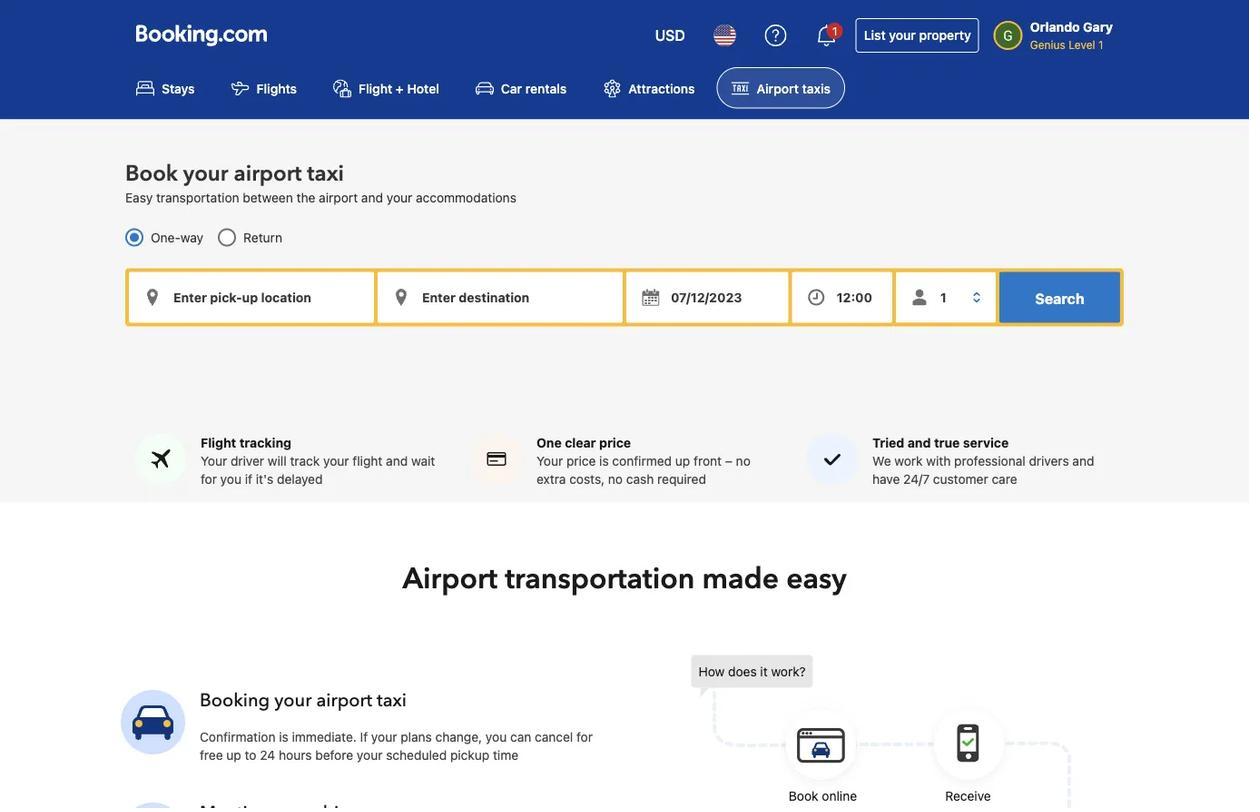 Task type: describe. For each thing, give the bounding box(es) containing it.
1 vertical spatial price
[[567, 453, 596, 468]]

airport transportation made easy
[[403, 559, 847, 599]]

wait
[[412, 453, 435, 468]]

free
[[200, 748, 223, 763]]

airport taxis
[[757, 81, 831, 96]]

search
[[1036, 290, 1085, 307]]

plans
[[401, 729, 432, 744]]

front
[[694, 453, 722, 468]]

12:00
[[837, 290, 873, 305]]

driver
[[231, 453, 264, 468]]

07/12/2023 button
[[627, 272, 789, 323]]

airport for booking
[[316, 688, 373, 713]]

is inside one clear price your price is confirmed up front – no extra costs, no cash required
[[600, 453, 609, 468]]

flight for flight + hotel
[[359, 81, 393, 96]]

1 inside button
[[833, 25, 838, 37]]

one-
[[151, 230, 181, 245]]

tracking
[[240, 435, 292, 450]]

cancel
[[535, 729, 573, 744]]

usd button
[[645, 14, 697, 57]]

change,
[[436, 729, 483, 744]]

book online
[[789, 789, 858, 804]]

car rentals link
[[461, 67, 582, 108]]

taxi for book
[[307, 159, 344, 189]]

rentals
[[526, 81, 567, 96]]

hours
[[279, 748, 312, 763]]

have
[[873, 471, 901, 486]]

and right 'drivers' on the right bottom of the page
[[1073, 453, 1095, 468]]

does
[[729, 664, 757, 679]]

your down if
[[357, 748, 383, 763]]

attractions link
[[589, 67, 710, 108]]

your left accommodations
[[387, 190, 413, 205]]

confirmed
[[613, 453, 672, 468]]

your right if
[[371, 729, 397, 744]]

1 vertical spatial airport
[[319, 190, 358, 205]]

1 button
[[806, 14, 849, 57]]

tried
[[873, 435, 905, 450]]

one-way
[[151, 230, 204, 245]]

airport taxis link
[[717, 67, 846, 108]]

can
[[511, 729, 532, 744]]

Enter pick-up location text field
[[129, 272, 374, 323]]

your right list
[[890, 28, 916, 43]]

to
[[245, 748, 257, 763]]

care
[[992, 471, 1018, 486]]

scheduled
[[386, 748, 447, 763]]

we
[[873, 453, 892, 468]]

book for online
[[789, 789, 819, 804]]

receive confirmation
[[932, 789, 1006, 808]]

and up work on the right bottom of page
[[908, 435, 932, 450]]

up inside confirmation is immediate. if your plans change, you can cancel for free up to 24 hours before your scheduled pickup time
[[227, 748, 241, 763]]

online
[[822, 789, 858, 804]]

professional
[[955, 453, 1026, 468]]

airport for airport taxis
[[757, 81, 799, 96]]

way
[[181, 230, 204, 245]]

tried and true service we work with professional drivers and have 24/7 customer care
[[873, 435, 1095, 486]]

taxis
[[803, 81, 831, 96]]

your inside one clear price your price is confirmed up front – no extra costs, no cash required
[[537, 453, 563, 468]]

pickup
[[451, 748, 490, 763]]

12:00 button
[[793, 272, 893, 323]]

immediate.
[[292, 729, 357, 744]]

confirmation
[[200, 729, 276, 744]]

you inside flight tracking your driver will track your flight and wait for you if it's delayed
[[220, 471, 242, 486]]

with
[[927, 453, 951, 468]]

+
[[396, 81, 404, 96]]

if
[[360, 729, 368, 744]]

easy
[[787, 559, 847, 599]]

confirmation
[[932, 807, 1006, 808]]

1 inside orlando gary genius level 1
[[1099, 38, 1104, 51]]

genius
[[1031, 38, 1066, 51]]

list your property
[[865, 28, 972, 43]]

flight
[[353, 453, 383, 468]]

0 vertical spatial no
[[736, 453, 751, 468]]

is inside confirmation is immediate. if your plans change, you can cancel for free up to 24 hours before your scheduled pickup time
[[279, 729, 289, 744]]

extra
[[537, 471, 566, 486]]

book for your
[[125, 159, 178, 189]]

flight + hotel
[[359, 81, 440, 96]]

between
[[243, 190, 293, 205]]

stays
[[162, 81, 195, 96]]

cash
[[627, 471, 654, 486]]

will
[[268, 453, 287, 468]]

it's
[[256, 471, 274, 486]]

the
[[297, 190, 316, 205]]



Task type: locate. For each thing, give the bounding box(es) containing it.
up left to
[[227, 748, 241, 763]]

airport right the in the left of the page
[[319, 190, 358, 205]]

airport for book
[[234, 159, 302, 189]]

your up way
[[183, 159, 228, 189]]

1 horizontal spatial you
[[486, 729, 507, 744]]

0 horizontal spatial you
[[220, 471, 242, 486]]

easy
[[125, 190, 153, 205]]

Enter destination text field
[[378, 272, 623, 323]]

your up immediate.
[[275, 688, 312, 713]]

1 vertical spatial airport
[[403, 559, 498, 599]]

made
[[703, 559, 780, 599]]

1 vertical spatial flight
[[201, 435, 236, 450]]

and right the in the left of the page
[[361, 190, 383, 205]]

airport up if
[[316, 688, 373, 713]]

1 horizontal spatial no
[[736, 453, 751, 468]]

1 horizontal spatial flight
[[359, 81, 393, 96]]

flights
[[257, 81, 297, 96]]

1 your from the left
[[201, 453, 227, 468]]

you up time
[[486, 729, 507, 744]]

no left cash
[[609, 471, 623, 486]]

transportation
[[156, 190, 239, 205], [505, 559, 695, 599]]

airport
[[234, 159, 302, 189], [319, 190, 358, 205], [316, 688, 373, 713]]

booking
[[200, 688, 270, 713]]

and left 'wait' at the bottom left of the page
[[386, 453, 408, 468]]

delayed
[[277, 471, 323, 486]]

is
[[600, 453, 609, 468], [279, 729, 289, 744]]

taxi inside book your airport taxi easy transportation between the airport and your accommodations
[[307, 159, 344, 189]]

if
[[245, 471, 253, 486]]

your inside flight tracking your driver will track your flight and wait for you if it's delayed
[[323, 453, 349, 468]]

flight + hotel link
[[319, 67, 454, 108]]

0 horizontal spatial transportation
[[156, 190, 239, 205]]

taxi
[[307, 159, 344, 189], [377, 688, 407, 713]]

1 vertical spatial book
[[789, 789, 819, 804]]

gary
[[1084, 20, 1114, 35]]

and inside flight tracking your driver will track your flight and wait for you if it's delayed
[[386, 453, 408, 468]]

for for confirmation is immediate. if your plans change, you can cancel for free up to 24 hours before your scheduled pickup time
[[577, 729, 593, 744]]

usd
[[655, 27, 686, 44]]

work?
[[772, 664, 806, 679]]

1 vertical spatial is
[[279, 729, 289, 744]]

0 vertical spatial airport
[[234, 159, 302, 189]]

taxi up plans at the left bottom of page
[[377, 688, 407, 713]]

no
[[736, 453, 751, 468], [609, 471, 623, 486]]

0 vertical spatial 1
[[833, 25, 838, 37]]

0 vertical spatial is
[[600, 453, 609, 468]]

0 horizontal spatial flight
[[201, 435, 236, 450]]

how does it work?
[[699, 664, 806, 679]]

work
[[895, 453, 923, 468]]

search button
[[1000, 272, 1121, 323]]

1 horizontal spatial book
[[789, 789, 819, 804]]

for inside flight tracking your driver will track your flight and wait for you if it's delayed
[[201, 471, 217, 486]]

flights link
[[217, 67, 312, 108]]

costs,
[[570, 471, 605, 486]]

track
[[290, 453, 320, 468]]

0 vertical spatial airport
[[757, 81, 799, 96]]

before
[[315, 748, 354, 763]]

0 horizontal spatial airport
[[403, 559, 498, 599]]

your inside flight tracking your driver will track your flight and wait for you if it's delayed
[[201, 453, 227, 468]]

book left 'online'
[[789, 789, 819, 804]]

is up hours at the bottom
[[279, 729, 289, 744]]

booking.com online hotel reservations image
[[136, 25, 267, 46]]

1 vertical spatial 1
[[1099, 38, 1104, 51]]

for for flight tracking your driver will track your flight and wait for you if it's delayed
[[201, 471, 217, 486]]

your right track
[[323, 453, 349, 468]]

price down clear
[[567, 453, 596, 468]]

transportation inside book your airport taxi easy transportation between the airport and your accommodations
[[156, 190, 239, 205]]

you inside confirmation is immediate. if your plans change, you can cancel for free up to 24 hours before your scheduled pickup time
[[486, 729, 507, 744]]

your
[[201, 453, 227, 468], [537, 453, 563, 468]]

level
[[1069, 38, 1096, 51]]

0 horizontal spatial up
[[227, 748, 241, 763]]

2 your from the left
[[537, 453, 563, 468]]

24
[[260, 748, 276, 763]]

drivers
[[1030, 453, 1070, 468]]

property
[[920, 28, 972, 43]]

true
[[935, 435, 961, 450]]

airport for airport transportation made easy
[[403, 559, 498, 599]]

1 vertical spatial transportation
[[505, 559, 695, 599]]

flight inside flight tracking your driver will track your flight and wait for you if it's delayed
[[201, 435, 236, 450]]

it
[[761, 664, 768, 679]]

–
[[726, 453, 733, 468]]

book your airport taxi easy transportation between the airport and your accommodations
[[125, 159, 517, 205]]

car
[[501, 81, 522, 96]]

airport up between
[[234, 159, 302, 189]]

booking your airport taxi
[[200, 688, 407, 713]]

flight
[[359, 81, 393, 96], [201, 435, 236, 450]]

1 horizontal spatial up
[[676, 453, 691, 468]]

taxi up the in the left of the page
[[307, 159, 344, 189]]

flight tracking your driver will track your flight and wait for you if it's delayed
[[201, 435, 435, 486]]

1 horizontal spatial price
[[600, 435, 631, 450]]

stays link
[[122, 67, 209, 108]]

orlando
[[1031, 20, 1081, 35]]

0 vertical spatial taxi
[[307, 159, 344, 189]]

service
[[964, 435, 1009, 450]]

0 vertical spatial up
[[676, 453, 691, 468]]

customer
[[934, 471, 989, 486]]

flight up driver
[[201, 435, 236, 450]]

0 horizontal spatial no
[[609, 471, 623, 486]]

1 vertical spatial you
[[486, 729, 507, 744]]

for inside confirmation is immediate. if your plans change, you can cancel for free up to 24 hours before your scheduled pickup time
[[577, 729, 593, 744]]

1 vertical spatial for
[[577, 729, 593, 744]]

one
[[537, 435, 562, 450]]

book up easy
[[125, 159, 178, 189]]

required
[[658, 471, 707, 486]]

1 horizontal spatial 1
[[1099, 38, 1104, 51]]

clear
[[565, 435, 596, 450]]

1 vertical spatial no
[[609, 471, 623, 486]]

2 vertical spatial airport
[[316, 688, 373, 713]]

no right – on the right bottom
[[736, 453, 751, 468]]

one clear price your price is confirmed up front – no extra costs, no cash required
[[537, 435, 751, 486]]

1 vertical spatial taxi
[[377, 688, 407, 713]]

your
[[890, 28, 916, 43], [183, 159, 228, 189], [387, 190, 413, 205], [323, 453, 349, 468], [275, 688, 312, 713], [371, 729, 397, 744], [357, 748, 383, 763]]

attractions
[[629, 81, 695, 96]]

24/7
[[904, 471, 930, 486]]

0 horizontal spatial is
[[279, 729, 289, 744]]

and inside book your airport taxi easy transportation between the airport and your accommodations
[[361, 190, 383, 205]]

how
[[699, 664, 725, 679]]

07/12/2023
[[671, 290, 743, 305]]

1 left list
[[833, 25, 838, 37]]

0 vertical spatial price
[[600, 435, 631, 450]]

1 down the 'gary' at the right top of the page
[[1099, 38, 1104, 51]]

0 horizontal spatial your
[[201, 453, 227, 468]]

flight left the +
[[359, 81, 393, 96]]

0 horizontal spatial 1
[[833, 25, 838, 37]]

1 horizontal spatial taxi
[[377, 688, 407, 713]]

1 horizontal spatial airport
[[757, 81, 799, 96]]

price up confirmed
[[600, 435, 631, 450]]

for right cancel
[[577, 729, 593, 744]]

1 horizontal spatial is
[[600, 453, 609, 468]]

0 vertical spatial flight
[[359, 81, 393, 96]]

book
[[125, 159, 178, 189], [789, 789, 819, 804]]

taxi for booking
[[377, 688, 407, 713]]

for left if
[[201, 471, 217, 486]]

confirmation is immediate. if your plans change, you can cancel for free up to 24 hours before your scheduled pickup time
[[200, 729, 593, 763]]

booking airport taxi image
[[692, 655, 1073, 808], [121, 690, 185, 755], [121, 803, 185, 808]]

0 vertical spatial book
[[125, 159, 178, 189]]

list your property link
[[856, 18, 980, 53]]

0 vertical spatial you
[[220, 471, 242, 486]]

orlando gary genius level 1
[[1031, 20, 1114, 51]]

0 horizontal spatial for
[[201, 471, 217, 486]]

you
[[220, 471, 242, 486], [486, 729, 507, 744]]

airport
[[757, 81, 799, 96], [403, 559, 498, 599]]

0 horizontal spatial taxi
[[307, 159, 344, 189]]

flight for flight tracking your driver will track your flight and wait for you if it's delayed
[[201, 435, 236, 450]]

up
[[676, 453, 691, 468], [227, 748, 241, 763]]

you left if
[[220, 471, 242, 486]]

hotel
[[407, 81, 440, 96]]

0 horizontal spatial book
[[125, 159, 178, 189]]

time
[[493, 748, 519, 763]]

1 vertical spatial up
[[227, 748, 241, 763]]

your down one
[[537, 453, 563, 468]]

receive
[[946, 789, 992, 804]]

is up costs,
[[600, 453, 609, 468]]

up inside one clear price your price is confirmed up front – no extra costs, no cash required
[[676, 453, 691, 468]]

up up required at right
[[676, 453, 691, 468]]

0 horizontal spatial price
[[567, 453, 596, 468]]

0 vertical spatial transportation
[[156, 190, 239, 205]]

1 horizontal spatial transportation
[[505, 559, 695, 599]]

price
[[600, 435, 631, 450], [567, 453, 596, 468]]

airport inside airport taxis link
[[757, 81, 799, 96]]

0 vertical spatial for
[[201, 471, 217, 486]]

list
[[865, 28, 886, 43]]

book inside book your airport taxi easy transportation between the airport and your accommodations
[[125, 159, 178, 189]]

your left driver
[[201, 453, 227, 468]]

1 horizontal spatial for
[[577, 729, 593, 744]]

return
[[244, 230, 283, 245]]

car rentals
[[501, 81, 567, 96]]

1 horizontal spatial your
[[537, 453, 563, 468]]



Task type: vqa. For each thing, say whether or not it's contained in the screenshot.
Sat, Dec 16 – Sat, Dec 23
no



